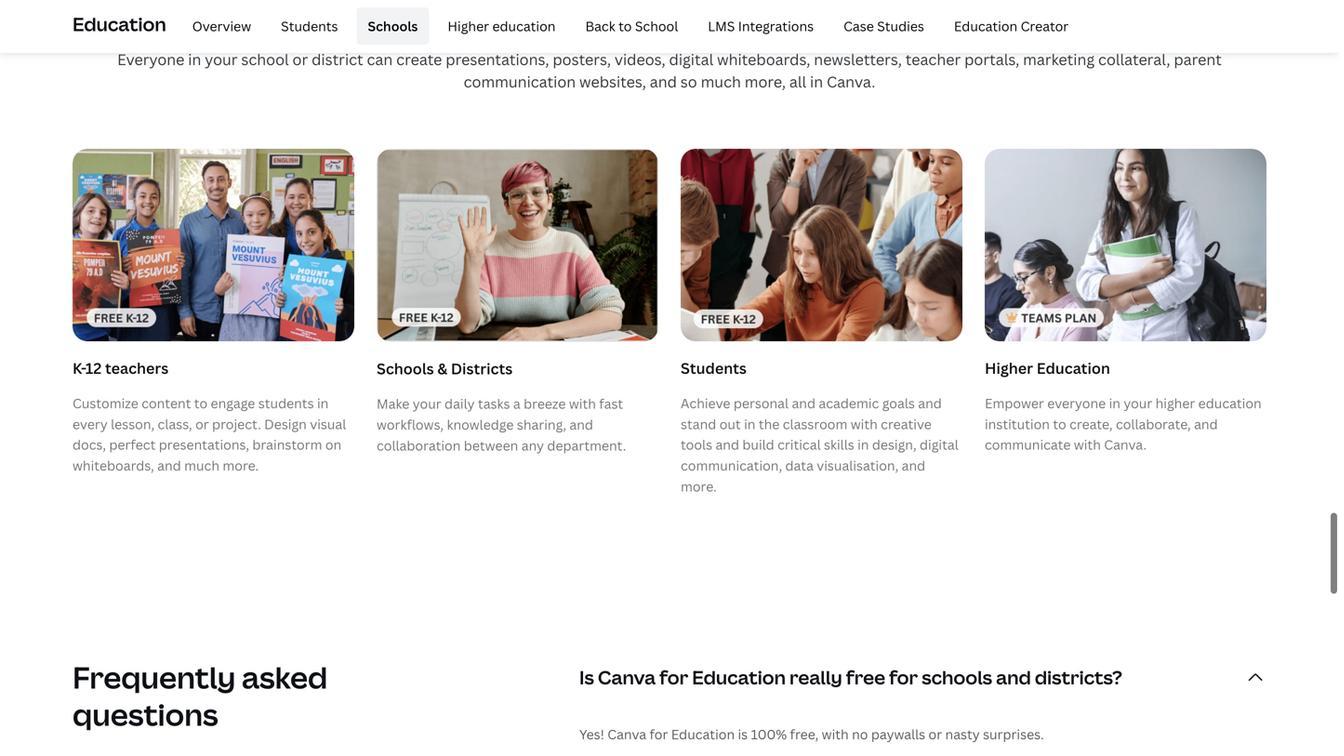 Task type: vqa. For each thing, say whether or not it's contained in the screenshot.


Task type: describe. For each thing, give the bounding box(es) containing it.
personal
[[734, 394, 789, 412]]

and inside customize content to engage students in every lesson, class, or project. design visual docs, perfect presentations, brainstorm on whiteboards, and much more.
[[157, 457, 181, 475]]

and down out
[[716, 436, 740, 454]]

creative
[[881, 415, 932, 433]]

and down "design,"
[[902, 457, 926, 475]]

asked
[[242, 657, 328, 698]]

in down the overview link
[[188, 49, 201, 69]]

collaboration
[[377, 437, 461, 454]]

marketing
[[1024, 49, 1095, 69]]

overview
[[192, 17, 251, 35]]

the
[[759, 415, 780, 433]]

project.
[[212, 415, 261, 433]]

back
[[586, 17, 616, 35]]

visual
[[310, 415, 346, 433]]

much inside 'everyone in your school or district can create presentations, posters, videos, digital whiteboards, newsletters, teacher portals, marketing collateral, parent communication websites, and so much more, all in canva.'
[[701, 72, 741, 92]]

higher for higher education
[[448, 17, 489, 35]]

engage
[[211, 394, 255, 412]]

every
[[73, 415, 108, 433]]

is canva for education really free for schools and districts? button
[[580, 644, 1267, 711]]

presentations, inside customize content to engage students in every lesson, class, or project. design visual docs, perfect presentations, brainstorm on whiteboards, and much more.
[[159, 436, 249, 454]]

goals
[[883, 394, 915, 412]]

higher
[[1156, 394, 1196, 412]]

more. inside customize content to engage students in every lesson, class, or project. design visual docs, perfect presentations, brainstorm on whiteboards, and much more.
[[223, 457, 259, 475]]

yes! canva for education is 100% free, with no paywalls or nasty surprises.
[[580, 726, 1044, 743]]

students working together using canva to complete an assignment. image
[[681, 149, 963, 341]]

district
[[312, 49, 363, 69]]

skills
[[824, 436, 855, 454]]

is
[[738, 726, 748, 743]]

paywalls
[[872, 726, 926, 743]]

design,
[[873, 436, 917, 454]]

class,
[[158, 415, 192, 433]]

communication
[[464, 72, 576, 92]]

nasty
[[946, 726, 980, 743]]

create,
[[1070, 415, 1113, 433]]

fast
[[599, 395, 624, 413]]

case studies link
[[833, 7, 936, 45]]

digital inside achieve personal and academic goals and stand out in the classroom with creative tools and build critical skills in design, digital communication, data visualisation, and more.
[[920, 436, 959, 454]]

schools for schools
[[368, 17, 418, 35]]

overview link
[[181, 7, 263, 45]]

for for yes! canva for education is 100% free, with no paywalls or nasty surprises.
[[650, 726, 668, 743]]

higher education link
[[437, 7, 567, 45]]

free,
[[790, 726, 819, 743]]

academic
[[819, 394, 880, 412]]

data
[[786, 457, 814, 475]]

in right the all
[[810, 72, 823, 92]]

content
[[142, 394, 191, 412]]

education creator link
[[943, 7, 1080, 45]]

your inside make your daily tasks a breeze with fast workflows, knowledge sharing, and collaboration between any department.
[[413, 395, 442, 413]]

visualisation,
[[817, 457, 899, 475]]

to inside customize content to engage students in every lesson, class, or project. design visual docs, perfect presentations, brainstorm on whiteboards, and much more.
[[194, 394, 208, 412]]

studies
[[878, 17, 925, 35]]

schools & districts
[[377, 359, 513, 379]]

websites,
[[580, 72, 646, 92]]

and inside make your daily tasks a breeze with fast workflows, knowledge sharing, and collaboration between any department.
[[570, 416, 593, 434]]

with inside achieve personal and academic goals and stand out in the classroom with creative tools and build critical skills in design, digital communication, data visualisation, and more.
[[851, 415, 878, 433]]

teacher
[[906, 49, 961, 69]]

free
[[846, 665, 886, 690]]

achieve personal and academic goals and stand out in the classroom with creative tools and build critical skills in design, digital communication, data visualisation, and more.
[[681, 394, 959, 495]]

education creator
[[954, 17, 1069, 35]]

school
[[635, 17, 678, 35]]

knowledge
[[447, 416, 514, 434]]

create
[[396, 49, 442, 69]]

more,
[[745, 72, 786, 92]]

100%
[[751, 726, 787, 743]]

whiteboards, inside 'everyone in your school or district can create presentations, posters, videos, digital whiteboards, newsletters, teacher portals, marketing collateral, parent communication websites, and so much more, all in canva.'
[[717, 49, 811, 69]]

really
[[790, 665, 843, 690]]

education inside "empower everyone in your higher education institution to create, collaborate, and communicate with canva."
[[1199, 394, 1262, 412]]

canva for yes!
[[608, 726, 647, 743]]

higher education
[[985, 358, 1111, 378]]

everyone in your school or district can create presentations, posters, videos, digital whiteboards, newsletters, teacher portals, marketing collateral, parent communication websites, and so much more, all in canva.
[[117, 49, 1222, 92]]

frequently
[[73, 657, 236, 698]]

districts
[[451, 359, 513, 379]]

parent
[[1174, 49, 1222, 69]]

surprises.
[[983, 726, 1044, 743]]

case studies
[[844, 17, 925, 35]]

schools for schools & districts
[[377, 359, 434, 379]]

your inside "empower everyone in your higher education institution to create, collaborate, and communicate with canva."
[[1124, 394, 1153, 412]]

portals,
[[965, 49, 1020, 69]]

newsletters,
[[814, 49, 902, 69]]

k-12 educator and his students image
[[73, 149, 354, 341]]

and up classroom
[[792, 394, 816, 412]]

1 horizontal spatial students
[[681, 358, 747, 378]]

everyone
[[117, 49, 185, 69]]

higher for higher education
[[985, 358, 1034, 378]]

presentations, inside 'everyone in your school or district can create presentations, posters, videos, digital whiteboards, newsletters, teacher portals, marketing collateral, parent communication websites, and so much more, all in canva.'
[[446, 49, 549, 69]]

and inside dropdown button
[[997, 665, 1032, 690]]

tools
[[681, 436, 713, 454]]

students inside menu bar
[[281, 17, 338, 35]]

institution
[[985, 415, 1050, 433]]

menu bar containing overview
[[174, 7, 1080, 45]]

posters,
[[553, 49, 611, 69]]

empower
[[985, 394, 1045, 412]]

no
[[852, 726, 868, 743]]

students link
[[270, 7, 349, 45]]

yes!
[[580, 726, 605, 743]]

customize
[[73, 394, 138, 412]]

in up visualisation,
[[858, 436, 869, 454]]

any
[[522, 437, 544, 454]]

integrations
[[738, 17, 814, 35]]



Task type: locate. For each thing, give the bounding box(es) containing it.
higher education
[[448, 17, 556, 35]]

or
[[293, 49, 308, 69], [195, 415, 209, 433], [929, 726, 943, 743]]

whiteboards, down "perfect"
[[73, 457, 154, 475]]

with left fast
[[569, 395, 596, 413]]

in inside customize content to engage students in every lesson, class, or project. design visual docs, perfect presentations, brainstorm on whiteboards, and much more.
[[317, 394, 329, 412]]

with
[[569, 395, 596, 413], [851, 415, 878, 433], [1074, 436, 1101, 454], [822, 726, 849, 743]]

1 horizontal spatial digital
[[920, 436, 959, 454]]

1 horizontal spatial education
[[1199, 394, 1262, 412]]

0 horizontal spatial education
[[493, 17, 556, 35]]

for right yes!
[[650, 726, 668, 743]]

canva inside dropdown button
[[598, 665, 656, 690]]

canva
[[598, 665, 656, 690], [608, 726, 647, 743]]

to left engage
[[194, 394, 208, 412]]

1 vertical spatial canva
[[608, 726, 647, 743]]

districts?
[[1035, 665, 1123, 690]]

canva.
[[827, 72, 876, 92], [1105, 436, 1147, 454]]

to down everyone
[[1053, 415, 1067, 433]]

or left nasty
[[929, 726, 943, 743]]

can
[[367, 49, 393, 69]]

0 vertical spatial canva.
[[827, 72, 876, 92]]

collateral,
[[1099, 49, 1171, 69]]

menu bar
[[174, 7, 1080, 45]]

out
[[720, 415, 741, 433]]

lms integrations
[[708, 17, 814, 35]]

for right is on the bottom of the page
[[660, 665, 689, 690]]

0 horizontal spatial students
[[281, 17, 338, 35]]

lms
[[708, 17, 735, 35]]

back to school
[[586, 17, 678, 35]]

for
[[660, 665, 689, 690], [890, 665, 918, 690], [650, 726, 668, 743]]

classroom
[[783, 415, 848, 433]]

0 vertical spatial canva
[[598, 665, 656, 690]]

your up 'workflows,'
[[413, 395, 442, 413]]

digital up so
[[669, 49, 714, 69]]

1 vertical spatial education
[[1199, 394, 1262, 412]]

1 vertical spatial or
[[195, 415, 209, 433]]

your
[[205, 49, 238, 69], [1124, 394, 1153, 412], [413, 395, 442, 413]]

more. down communication,
[[681, 478, 717, 495]]

education up is
[[692, 665, 786, 690]]

and right goals
[[918, 394, 942, 412]]

canva. down the newsletters,
[[827, 72, 876, 92]]

your inside 'everyone in your school or district can create presentations, posters, videos, digital whiteboards, newsletters, teacher portals, marketing collateral, parent communication websites, and so much more, all in canva.'
[[205, 49, 238, 69]]

schools up 'can'
[[368, 17, 418, 35]]

higher right schools "link"
[[448, 17, 489, 35]]

higher inside menu bar
[[448, 17, 489, 35]]

1 horizontal spatial more.
[[681, 478, 717, 495]]

1 vertical spatial higher
[[985, 358, 1034, 378]]

schools link
[[357, 7, 429, 45]]

canva. down collaborate,
[[1105, 436, 1147, 454]]

12
[[86, 358, 102, 378]]

1 horizontal spatial higher
[[985, 358, 1034, 378]]

between
[[464, 437, 519, 454]]

students
[[258, 394, 314, 412]]

0 vertical spatial higher
[[448, 17, 489, 35]]

1 horizontal spatial your
[[413, 395, 442, 413]]

tasks
[[478, 395, 510, 413]]

with down "academic"
[[851, 415, 878, 433]]

whiteboards, up the "more,"
[[717, 49, 811, 69]]

with inside make your daily tasks a breeze with fast workflows, knowledge sharing, and collaboration between any department.
[[569, 395, 596, 413]]

with left no
[[822, 726, 849, 743]]

your down the overview link
[[205, 49, 238, 69]]

2 horizontal spatial to
[[1053, 415, 1067, 433]]

to right 'back'
[[619, 17, 632, 35]]

for right free
[[890, 665, 918, 690]]

0 horizontal spatial to
[[194, 394, 208, 412]]

education left is
[[672, 726, 735, 743]]

to
[[619, 17, 632, 35], [194, 394, 208, 412], [1053, 415, 1067, 433]]

1 vertical spatial students
[[681, 358, 747, 378]]

and up department.
[[570, 416, 593, 434]]

presentations,
[[446, 49, 549, 69], [159, 436, 249, 454]]

0 horizontal spatial much
[[184, 457, 220, 475]]

to inside "empower everyone in your higher education institution to create, collaborate, and communicate with canva."
[[1053, 415, 1067, 433]]

schools
[[922, 665, 993, 690]]

to inside menu bar
[[619, 17, 632, 35]]

more. down project.
[[223, 457, 259, 475]]

on
[[325, 436, 342, 454]]

0 vertical spatial schools
[[368, 17, 418, 35]]

canva right yes!
[[608, 726, 647, 743]]

or down students link
[[293, 49, 308, 69]]

digital inside 'everyone in your school or district can create presentations, posters, videos, digital whiteboards, newsletters, teacher portals, marketing collateral, parent communication websites, and so much more, all in canva.'
[[669, 49, 714, 69]]

students up achieve
[[681, 358, 747, 378]]

and left so
[[650, 72, 677, 92]]

0 vertical spatial students
[[281, 17, 338, 35]]

workflows,
[[377, 416, 444, 434]]

achieve
[[681, 394, 731, 412]]

presentations, down the class,
[[159, 436, 249, 454]]

whiteboards, inside customize content to engage students in every lesson, class, or project. design visual docs, perfect presentations, brainstorm on whiteboards, and much more.
[[73, 457, 154, 475]]

customize content to engage students in every lesson, class, or project. design visual docs, perfect presentations, brainstorm on whiteboards, and much more.
[[73, 394, 346, 475]]

school
[[241, 49, 289, 69]]

schools
[[368, 17, 418, 35], [377, 359, 434, 379]]

education up everyone
[[1037, 358, 1111, 378]]

all
[[790, 72, 807, 92]]

higher up empower at the right of the page
[[985, 358, 1034, 378]]

2 vertical spatial to
[[1053, 415, 1067, 433]]

and down higher
[[1195, 415, 1218, 433]]

education right higher
[[1199, 394, 1262, 412]]

is canva for education really free for schools and districts?
[[580, 665, 1123, 690]]

education
[[73, 11, 166, 37], [954, 17, 1018, 35], [1037, 358, 1111, 378], [692, 665, 786, 690], [672, 726, 735, 743]]

1 horizontal spatial or
[[293, 49, 308, 69]]

1 vertical spatial much
[[184, 457, 220, 475]]

1 vertical spatial presentations,
[[159, 436, 249, 454]]

for for is canva for education really free for schools and districts?
[[660, 665, 689, 690]]

1 horizontal spatial much
[[701, 72, 741, 92]]

female teacher waving while sitting at her desk. image
[[377, 149, 659, 342]]

docs,
[[73, 436, 106, 454]]

2 vertical spatial or
[[929, 726, 943, 743]]

schools left &
[[377, 359, 434, 379]]

2 horizontal spatial or
[[929, 726, 943, 743]]

canva for is
[[598, 665, 656, 690]]

1 horizontal spatial to
[[619, 17, 632, 35]]

university student standing holding books after presenting using canva. image
[[985, 149, 1267, 341]]

0 vertical spatial whiteboards,
[[717, 49, 811, 69]]

1 vertical spatial more.
[[681, 478, 717, 495]]

0 vertical spatial presentations,
[[446, 49, 549, 69]]

0 horizontal spatial presentations,
[[159, 436, 249, 454]]

schools inside "link"
[[368, 17, 418, 35]]

presentations, up communication
[[446, 49, 549, 69]]

collaborate,
[[1116, 415, 1192, 433]]

questions
[[73, 694, 218, 735]]

0 horizontal spatial higher
[[448, 17, 489, 35]]

digital down creative
[[920, 436, 959, 454]]

education up communication
[[493, 17, 556, 35]]

and
[[650, 72, 677, 92], [792, 394, 816, 412], [918, 394, 942, 412], [1195, 415, 1218, 433], [570, 416, 593, 434], [716, 436, 740, 454], [157, 457, 181, 475], [902, 457, 926, 475], [997, 665, 1032, 690]]

make your daily tasks a breeze with fast workflows, knowledge sharing, and collaboration between any department.
[[377, 395, 627, 454]]

education up portals,
[[954, 17, 1018, 35]]

0 horizontal spatial your
[[205, 49, 238, 69]]

back to school link
[[574, 7, 690, 45]]

1 vertical spatial whiteboards,
[[73, 457, 154, 475]]

0 vertical spatial much
[[701, 72, 741, 92]]

or inside 'everyone in your school or district can create presentations, posters, videos, digital whiteboards, newsletters, teacher portals, marketing collateral, parent communication websites, and so much more, all in canva.'
[[293, 49, 308, 69]]

0 vertical spatial or
[[293, 49, 308, 69]]

1 horizontal spatial presentations,
[[446, 49, 549, 69]]

stand
[[681, 415, 717, 433]]

so
[[681, 72, 698, 92]]

design
[[264, 415, 307, 433]]

make
[[377, 395, 410, 413]]

education inside menu bar
[[493, 17, 556, 35]]

much right so
[[701, 72, 741, 92]]

and inside 'everyone in your school or district can create presentations, posters, videos, digital whiteboards, newsletters, teacher portals, marketing collateral, parent communication websites, and so much more, all in canva.'
[[650, 72, 677, 92]]

much inside customize content to engage students in every lesson, class, or project. design visual docs, perfect presentations, brainstorm on whiteboards, and much more.
[[184, 457, 220, 475]]

breeze
[[524, 395, 566, 413]]

and right schools
[[997, 665, 1032, 690]]

0 vertical spatial more.
[[223, 457, 259, 475]]

daily
[[445, 395, 475, 413]]

department.
[[547, 437, 627, 454]]

lesson,
[[111, 415, 155, 433]]

1 horizontal spatial canva.
[[1105, 436, 1147, 454]]

0 vertical spatial to
[[619, 17, 632, 35]]

or right the class,
[[195, 415, 209, 433]]

canva right is on the bottom of the page
[[598, 665, 656, 690]]

build
[[743, 436, 775, 454]]

is
[[580, 665, 594, 690]]

education up 'everyone'
[[73, 11, 166, 37]]

canva. inside "empower everyone in your higher education institution to create, collaborate, and communicate with canva."
[[1105, 436, 1147, 454]]

0 vertical spatial education
[[493, 17, 556, 35]]

0 horizontal spatial digital
[[669, 49, 714, 69]]

videos,
[[615, 49, 666, 69]]

1 vertical spatial to
[[194, 394, 208, 412]]

education inside menu bar
[[954, 17, 1018, 35]]

your up collaborate,
[[1124, 394, 1153, 412]]

students up 'district'
[[281, 17, 338, 35]]

0 horizontal spatial more.
[[223, 457, 259, 475]]

students
[[281, 17, 338, 35], [681, 358, 747, 378]]

lms integrations link
[[697, 7, 825, 45]]

k-12 teachers
[[73, 358, 169, 378]]

much down the class,
[[184, 457, 220, 475]]

in left the
[[744, 415, 756, 433]]

teachers
[[105, 358, 169, 378]]

0 horizontal spatial or
[[195, 415, 209, 433]]

&
[[438, 359, 448, 379]]

in up create,
[[1110, 394, 1121, 412]]

and down the class,
[[157, 457, 181, 475]]

0 vertical spatial digital
[[669, 49, 714, 69]]

with inside "empower everyone in your higher education institution to create, collaborate, and communicate with canva."
[[1074, 436, 1101, 454]]

1 vertical spatial schools
[[377, 359, 434, 379]]

frequently asked questions
[[73, 657, 328, 735]]

in
[[188, 49, 201, 69], [810, 72, 823, 92], [317, 394, 329, 412], [1110, 394, 1121, 412], [744, 415, 756, 433], [858, 436, 869, 454]]

in up visual
[[317, 394, 329, 412]]

1 vertical spatial digital
[[920, 436, 959, 454]]

0 horizontal spatial whiteboards,
[[73, 457, 154, 475]]

k-
[[73, 358, 86, 378]]

1 vertical spatial canva.
[[1105, 436, 1147, 454]]

education inside dropdown button
[[692, 665, 786, 690]]

creator
[[1021, 17, 1069, 35]]

brainstorm
[[253, 436, 322, 454]]

with down create,
[[1074, 436, 1101, 454]]

in inside "empower everyone in your higher education institution to create, collaborate, and communicate with canva."
[[1110, 394, 1121, 412]]

1 horizontal spatial whiteboards,
[[717, 49, 811, 69]]

2 horizontal spatial your
[[1124, 394, 1153, 412]]

canva. inside 'everyone in your school or district can create presentations, posters, videos, digital whiteboards, newsletters, teacher portals, marketing collateral, parent communication websites, and so much more, all in canva.'
[[827, 72, 876, 92]]

more. inside achieve personal and academic goals and stand out in the classroom with creative tools and build critical skills in design, digital communication, data visualisation, and more.
[[681, 478, 717, 495]]

and inside "empower everyone in your higher education institution to create, collaborate, and communicate with canva."
[[1195, 415, 1218, 433]]

0 horizontal spatial canva.
[[827, 72, 876, 92]]

or inside customize content to engage students in every lesson, class, or project. design visual docs, perfect presentations, brainstorm on whiteboards, and much more.
[[195, 415, 209, 433]]

critical
[[778, 436, 821, 454]]



